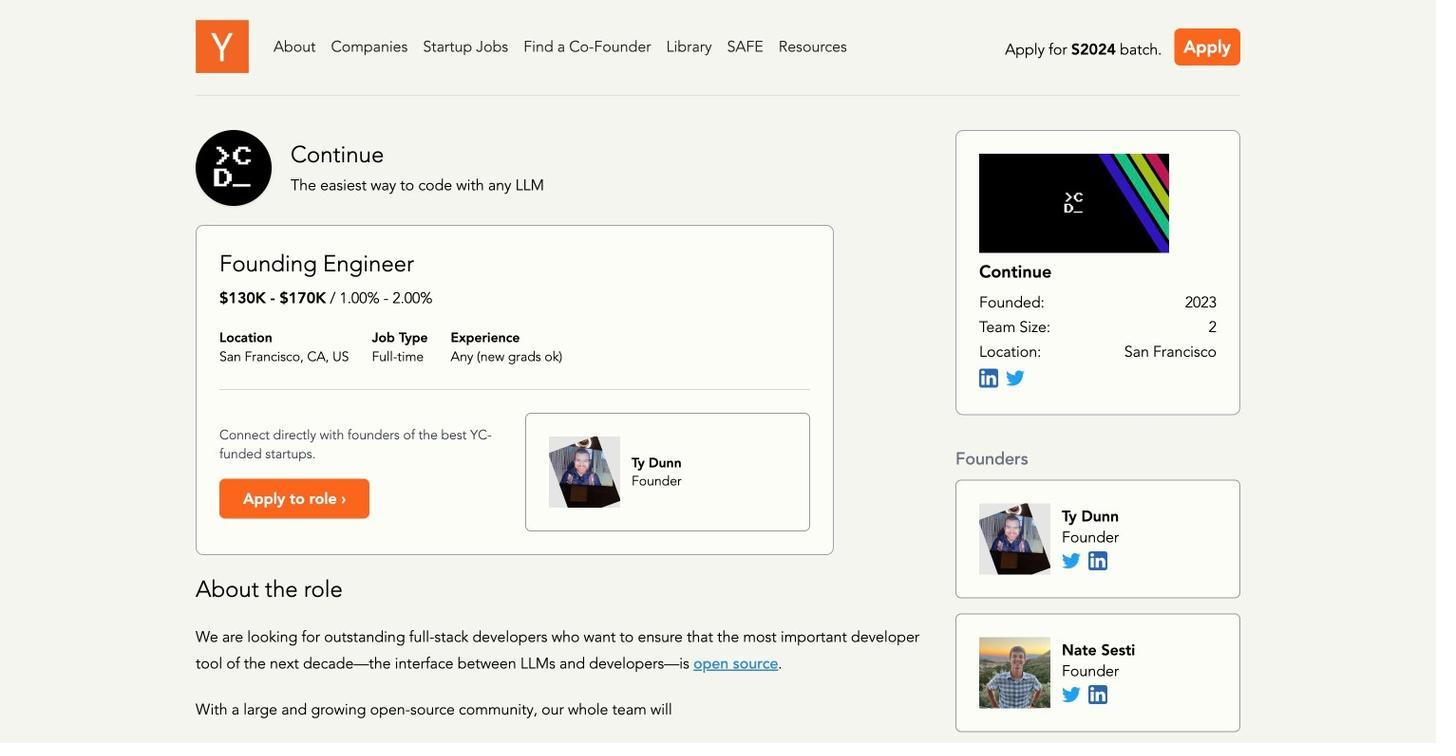 Task type: vqa. For each thing, say whether or not it's contained in the screenshot.
Continue 'image'
yes



Task type: locate. For each thing, give the bounding box(es) containing it.
continue image
[[979, 154, 1169, 253]]

ty dunn image
[[549, 437, 620, 508], [979, 504, 1051, 575]]

0 horizontal spatial ty dunn image
[[549, 437, 620, 508]]

1 horizontal spatial ty dunn image
[[979, 504, 1051, 575]]



Task type: describe. For each thing, give the bounding box(es) containing it.
nate sesti image
[[979, 638, 1051, 709]]

y combinator image
[[196, 20, 249, 73]]



